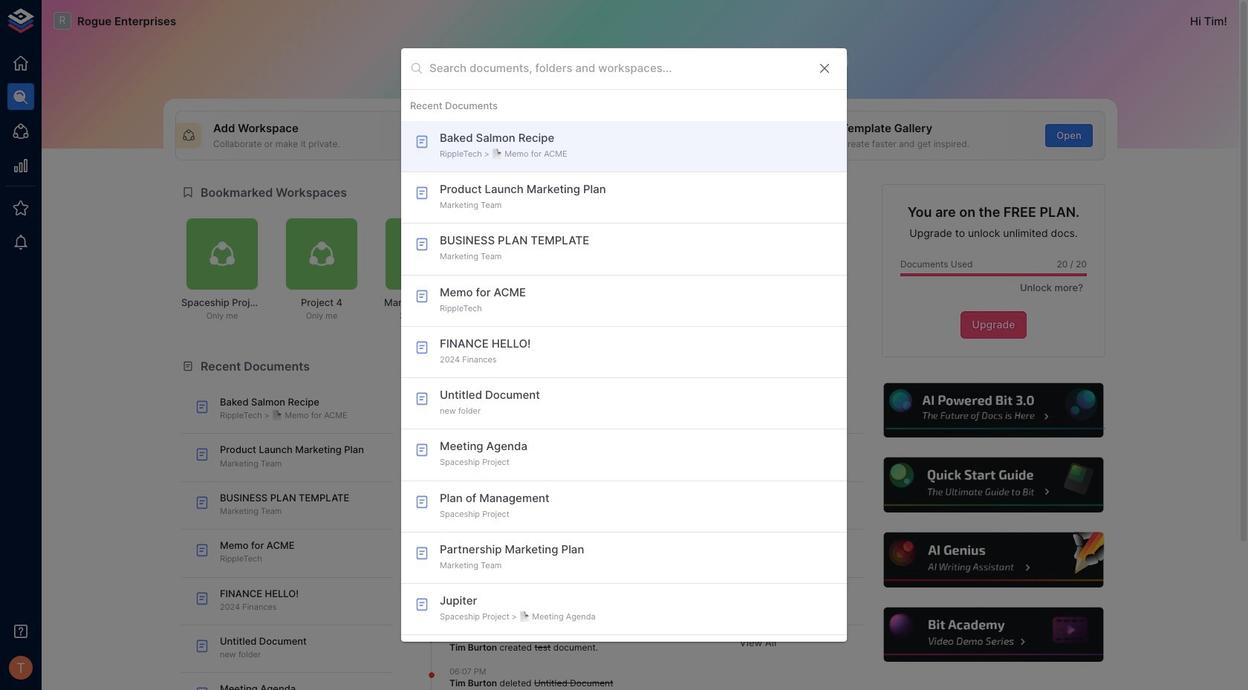 Task type: describe. For each thing, give the bounding box(es) containing it.
3 help image from the top
[[882, 531, 1106, 590]]

1 help image from the top
[[882, 381, 1106, 440]]



Task type: vqa. For each thing, say whether or not it's contained in the screenshot.
dialog
yes



Task type: locate. For each thing, give the bounding box(es) containing it.
help image
[[882, 381, 1106, 440], [882, 456, 1106, 515], [882, 531, 1106, 590], [882, 606, 1106, 665]]

dialog
[[401, 48, 847, 642]]

2 help image from the top
[[882, 456, 1106, 515]]

Search documents, folders and workspaces... text field
[[430, 57, 806, 80]]

4 help image from the top
[[882, 606, 1106, 665]]



